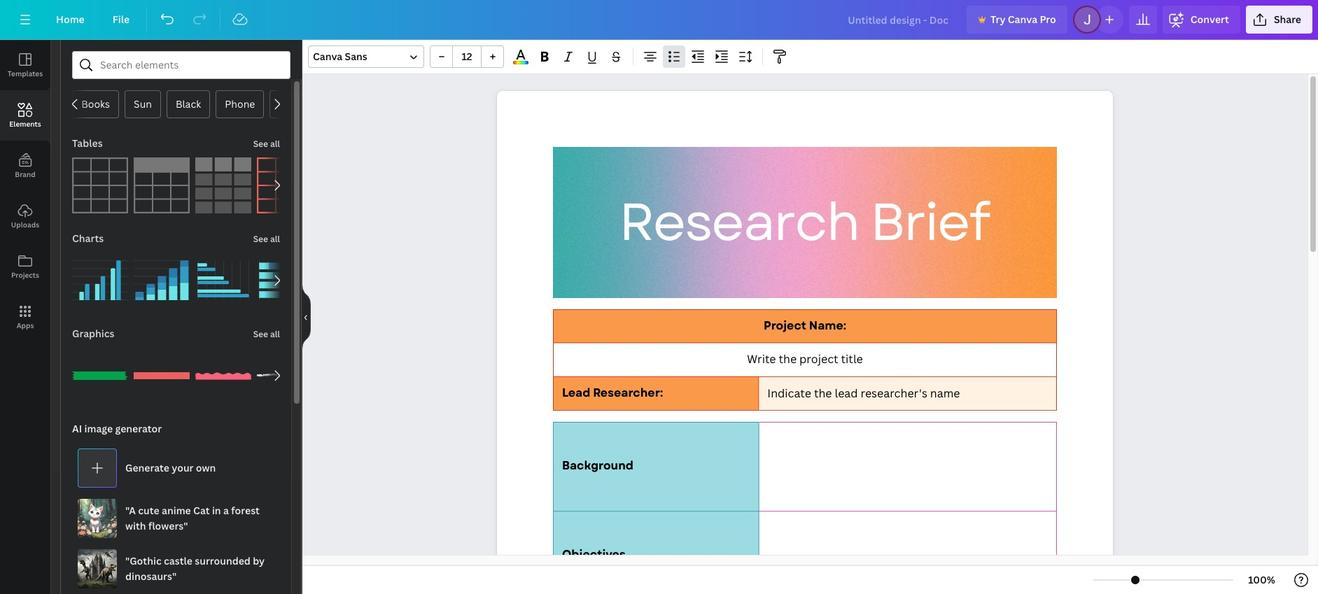 Task type: locate. For each thing, give the bounding box(es) containing it.
with
[[125, 520, 146, 533]]

1 vertical spatial see all button
[[252, 225, 282, 253]]

books button
[[72, 90, 119, 118]]

Search elements search field
[[100, 52, 263, 78]]

add this table to the canvas image
[[72, 158, 128, 214], [134, 158, 190, 214], [195, 158, 251, 214], [257, 158, 313, 214]]

2 vertical spatial see
[[253, 328, 268, 340]]

wanted posters
[[279, 97, 353, 111]]

1 see from the top
[[253, 138, 268, 150]]

sans
[[345, 50, 368, 63]]

0 vertical spatial canva
[[1008, 13, 1038, 26]]

3 all from the top
[[270, 328, 280, 340]]

graphics button
[[71, 320, 116, 348]]

ai image generator
[[72, 422, 162, 436]]

tables
[[72, 137, 103, 150]]

forest
[[231, 504, 260, 518]]

wanted posters button
[[270, 90, 363, 118]]

all for charts
[[270, 233, 280, 245]]

canva inside button
[[1008, 13, 1038, 26]]

0 vertical spatial see all
[[253, 138, 280, 150]]

easter banner image
[[134, 348, 190, 404]]

3 see all from the top
[[253, 328, 280, 340]]

100%
[[1249, 574, 1276, 587]]

Research Brief text field
[[497, 91, 1114, 595]]

generator
[[115, 422, 162, 436]]

0 horizontal spatial canva
[[313, 50, 343, 63]]

pro
[[1040, 13, 1057, 26]]

generate
[[125, 462, 169, 475]]

1 vertical spatial canva
[[313, 50, 343, 63]]

castle
[[164, 555, 193, 568]]

2 see all button from the top
[[252, 225, 282, 253]]

see all
[[253, 138, 280, 150], [253, 233, 280, 245], [253, 328, 280, 340]]

playful decorative ribbon banner image
[[72, 348, 128, 404]]

all for tables
[[270, 138, 280, 150]]

0 vertical spatial see all button
[[252, 130, 282, 158]]

canva left sans
[[313, 50, 343, 63]]

see for charts
[[253, 233, 268, 245]]

file button
[[101, 6, 141, 34]]

home link
[[45, 6, 96, 34]]

graphics
[[72, 327, 115, 340]]

see all for tables
[[253, 138, 280, 150]]

generate your own
[[125, 462, 216, 475]]

2 vertical spatial see all
[[253, 328, 280, 340]]

see all for graphics
[[253, 328, 280, 340]]

try canva pro
[[991, 13, 1057, 26]]

canva
[[1008, 13, 1038, 26], [313, 50, 343, 63]]

2 all from the top
[[270, 233, 280, 245]]

surrounded
[[195, 555, 251, 568]]

dinosaurs"
[[125, 570, 177, 583]]

brand
[[15, 169, 36, 179]]

a
[[223, 504, 229, 518]]

1 all from the top
[[270, 138, 280, 150]]

4 add this table to the canvas image from the left
[[257, 158, 313, 214]]

2 see from the top
[[253, 233, 268, 245]]

– – number field
[[457, 50, 477, 63]]

1 horizontal spatial canva
[[1008, 13, 1038, 26]]

0 vertical spatial all
[[270, 138, 280, 150]]

1 vertical spatial see
[[253, 233, 268, 245]]

uploads button
[[0, 191, 50, 242]]

3 see all button from the top
[[252, 320, 282, 348]]

0 vertical spatial see
[[253, 138, 268, 150]]

2 vertical spatial all
[[270, 328, 280, 340]]

1 see all from the top
[[253, 138, 280, 150]]

see all button
[[252, 130, 282, 158], [252, 225, 282, 253], [252, 320, 282, 348]]

see all button for graphics
[[252, 320, 282, 348]]

see
[[253, 138, 268, 150], [253, 233, 268, 245], [253, 328, 268, 340]]

brief
[[871, 185, 990, 260]]

canva sans
[[313, 50, 368, 63]]

sun button
[[125, 90, 161, 118]]

by
[[253, 555, 265, 568]]

black
[[176, 97, 201, 111]]

2 see all from the top
[[253, 233, 280, 245]]

canva right try
[[1008, 13, 1038, 26]]

2 vertical spatial see all button
[[252, 320, 282, 348]]

projects button
[[0, 242, 50, 292]]

wanted
[[279, 97, 315, 111]]

all for graphics
[[270, 328, 280, 340]]

3 see from the top
[[253, 328, 268, 340]]

convert
[[1191, 13, 1230, 26]]

1 vertical spatial all
[[270, 233, 280, 245]]

file
[[113, 13, 130, 26]]

all
[[270, 138, 280, 150], [270, 233, 280, 245], [270, 328, 280, 340]]

1 see all button from the top
[[252, 130, 282, 158]]

own
[[196, 462, 216, 475]]

group
[[430, 46, 504, 68], [72, 244, 128, 309], [134, 244, 190, 309], [195, 244, 251, 309], [257, 253, 313, 309], [72, 340, 128, 404], [134, 348, 190, 404], [195, 348, 251, 404], [257, 348, 313, 404]]

brand button
[[0, 141, 50, 191]]

1 vertical spatial see all
[[253, 233, 280, 245]]

black button
[[167, 90, 210, 118]]

canva sans button
[[308, 46, 424, 68]]

2 add this table to the canvas image from the left
[[134, 158, 190, 214]]

elements button
[[0, 90, 50, 141]]



Task type: vqa. For each thing, say whether or not it's contained in the screenshot.
Image Upscaler
no



Task type: describe. For each thing, give the bounding box(es) containing it.
see all for charts
[[253, 233, 280, 245]]

"a cute anime cat in a forest with flowers"
[[125, 504, 260, 533]]

canva inside dropdown button
[[313, 50, 343, 63]]

share button
[[1247, 6, 1313, 34]]

main menu bar
[[0, 0, 1319, 40]]

books
[[81, 97, 110, 111]]

sun
[[134, 97, 152, 111]]

hide image
[[302, 284, 311, 351]]

research
[[619, 185, 859, 260]]

side panel tab list
[[0, 40, 50, 342]]

anime
[[162, 504, 191, 518]]

torn paper banner with space for text image
[[257, 348, 313, 404]]

image
[[84, 422, 113, 436]]

100% button
[[1240, 569, 1285, 592]]

apps button
[[0, 292, 50, 342]]

"gothic
[[125, 555, 162, 568]]

apps
[[17, 321, 34, 331]]

see all button for charts
[[252, 225, 282, 253]]

flowers"
[[148, 520, 188, 533]]

research brief
[[619, 185, 990, 260]]

"gothic castle surrounded by dinosaurs"
[[125, 555, 265, 583]]

share
[[1275, 13, 1302, 26]]

tables button
[[71, 130, 104, 158]]

ai
[[72, 422, 82, 436]]

your
[[172, 462, 194, 475]]

convert button
[[1163, 6, 1241, 34]]

color range image
[[513, 61, 529, 64]]

phone button
[[216, 90, 264, 118]]

in
[[212, 504, 221, 518]]

cute
[[138, 504, 159, 518]]

charts
[[72, 232, 104, 245]]

playful decorative wavy banner image
[[195, 348, 251, 404]]

try canva pro button
[[967, 6, 1068, 34]]

see all button for tables
[[252, 130, 282, 158]]

uploads
[[11, 220, 39, 230]]

see for tables
[[253, 138, 268, 150]]

1 add this table to the canvas image from the left
[[72, 158, 128, 214]]

3 add this table to the canvas image from the left
[[195, 158, 251, 214]]

charts button
[[71, 225, 105, 253]]

posters
[[318, 97, 353, 111]]

"a
[[125, 504, 136, 518]]

cat
[[193, 504, 210, 518]]

home
[[56, 13, 85, 26]]

phone
[[225, 97, 255, 111]]

try
[[991, 13, 1006, 26]]

elements
[[9, 119, 41, 129]]

Design title text field
[[837, 6, 962, 34]]

see for graphics
[[253, 328, 268, 340]]

projects
[[11, 270, 39, 280]]

templates button
[[0, 40, 50, 90]]

templates
[[8, 69, 43, 78]]



